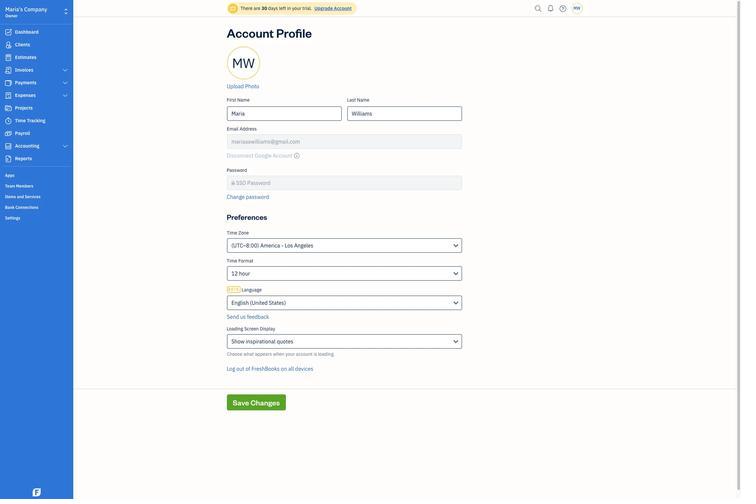 Task type: vqa. For each thing, say whether or not it's contained in the screenshot.
bottom Account
yes



Task type: describe. For each thing, give the bounding box(es) containing it.
chevron large down image
[[62, 80, 68, 86]]

save changes
[[233, 398, 280, 407]]

english
[[231, 300, 249, 306]]

first
[[227, 97, 236, 103]]

time inside 'link'
[[15, 118, 26, 124]]

1 vertical spatial password
[[247, 180, 271, 186]]

all
[[288, 366, 294, 372]]

last
[[347, 97, 356, 103]]

mw button
[[571, 3, 583, 14]]

loading.
[[318, 351, 335, 357]]

connections
[[15, 205, 38, 210]]

mw inside account profile element
[[232, 54, 255, 72]]

send
[[227, 314, 239, 320]]

trial.
[[302, 5, 312, 11]]

12 hour
[[231, 270, 250, 277]]

states)
[[269, 300, 286, 306]]

sso password
[[236, 180, 271, 186]]

appears
[[255, 351, 272, 357]]

services
[[25, 194, 41, 199]]

send us feedback link
[[227, 314, 269, 320]]

preferences
[[227, 212, 267, 222]]

what
[[243, 351, 254, 357]]

email address
[[227, 126, 257, 132]]

address
[[240, 126, 257, 132]]

bank
[[5, 205, 14, 210]]

accounting link
[[2, 140, 71, 152]]

days
[[268, 5, 278, 11]]

invoices link
[[2, 64, 71, 76]]

team members link
[[2, 181, 71, 191]]

payments link
[[2, 77, 71, 89]]

0 horizontal spatial account
[[227, 25, 274, 41]]

tracking
[[27, 118, 45, 124]]

photo
[[245, 83, 259, 90]]

Language field
[[227, 296, 462, 310]]

password
[[246, 194, 269, 200]]

language
[[242, 287, 262, 293]]

notifications image
[[545, 2, 556, 15]]

upload
[[227, 83, 244, 90]]

mw inside mw dropdown button
[[573, 6, 581, 11]]

0 vertical spatial your
[[292, 5, 301, 11]]

invoices
[[15, 67, 33, 73]]

change
[[227, 194, 245, 200]]

(utc–8:00) america - los angeles
[[231, 242, 313, 249]]

items
[[5, 194, 16, 199]]

accounting
[[15, 143, 39, 149]]

quotes
[[277, 338, 293, 345]]

loading
[[227, 326, 243, 332]]

freshbooks image
[[31, 489, 42, 497]]

reports link
[[2, 153, 71, 165]]

time for 12 hour
[[227, 258, 237, 264]]

items and services
[[5, 194, 41, 199]]

us
[[240, 314, 246, 320]]

bank connections link
[[2, 202, 71, 212]]

preferences element
[[224, 230, 465, 381]]

devices
[[295, 366, 313, 372]]

change password button
[[227, 193, 269, 201]]

time tracking link
[[2, 115, 71, 127]]

go to help image
[[558, 3, 568, 13]]

beta language
[[228, 287, 262, 293]]

Loading Screen Display field
[[227, 334, 462, 349]]

dashboard image
[[4, 29, 12, 36]]

30
[[261, 5, 267, 11]]

is
[[314, 351, 317, 357]]

account profile element
[[224, 46, 465, 206]]

show inspirational quotes
[[231, 338, 293, 345]]

account
[[296, 351, 313, 357]]

save changes button
[[227, 395, 286, 411]]

loading screen display
[[227, 326, 275, 332]]

email
[[227, 126, 238, 132]]

time for (utc–8:00)
[[227, 230, 237, 236]]

first name
[[227, 97, 250, 103]]

time tracking
[[15, 118, 45, 124]]

in
[[287, 5, 291, 11]]

company
[[24, 6, 47, 13]]

inspirational
[[246, 338, 276, 345]]

freshbooks
[[252, 366, 280, 372]]

chart image
[[4, 143, 12, 150]]

there are 30 days left in your trial. upgrade account
[[240, 5, 352, 11]]

search image
[[533, 3, 544, 13]]

feedback
[[247, 314, 269, 320]]

Time Format field
[[227, 266, 462, 281]]

change password
[[227, 194, 269, 200]]

log out of freshbooks on all devices button
[[227, 365, 313, 373]]



Task type: locate. For each thing, give the bounding box(es) containing it.
estimate image
[[4, 54, 12, 61]]

name right first
[[237, 97, 250, 103]]

profile
[[276, 25, 312, 41]]

0 vertical spatial chevron large down image
[[62, 68, 68, 73]]

payment image
[[4, 80, 12, 86]]

chevron large down image
[[62, 68, 68, 73], [62, 93, 68, 98], [62, 144, 68, 149]]

members
[[16, 184, 33, 189]]

apps link
[[2, 170, 71, 180]]

Email Address email field
[[227, 134, 462, 149]]

angeles
[[294, 242, 313, 249]]

lock image
[[231, 179, 235, 187]]

of
[[246, 366, 250, 372]]

(utc–8:00)
[[231, 242, 259, 249]]

mw up upload photo
[[232, 54, 255, 72]]

password
[[227, 167, 247, 173], [247, 180, 271, 186]]

owner
[[5, 13, 18, 18]]

and
[[17, 194, 24, 199]]

your
[[292, 5, 301, 11], [286, 351, 295, 357]]

3 chevron large down image from the top
[[62, 144, 68, 149]]

send us feedback
[[227, 314, 269, 320]]

mw right go to help icon
[[573, 6, 581, 11]]

name for last name
[[357, 97, 369, 103]]

time zone
[[227, 230, 249, 236]]

(united
[[250, 300, 268, 306]]

chevron large down image up chevron large down image
[[62, 68, 68, 73]]

beta
[[228, 287, 239, 292]]

2 vertical spatial time
[[227, 258, 237, 264]]

america
[[260, 242, 280, 249]]

account profile
[[227, 25, 312, 41]]

there
[[240, 5, 253, 11]]

projects link
[[2, 102, 71, 114]]

apps
[[5, 173, 14, 178]]

left
[[279, 5, 286, 11]]

time
[[15, 118, 26, 124], [227, 230, 237, 236], [227, 258, 237, 264]]

time right timer icon on the top
[[15, 118, 26, 124]]

last name
[[347, 97, 369, 103]]

expense image
[[4, 92, 12, 99]]

maria's
[[5, 6, 23, 13]]

password up password
[[247, 180, 271, 186]]

screen
[[244, 326, 259, 332]]

1 vertical spatial mw
[[232, 54, 255, 72]]

time left "zone"
[[227, 230, 237, 236]]

zone
[[238, 230, 249, 236]]

maria's company owner
[[5, 6, 47, 18]]

Time Zone field
[[227, 238, 462, 253]]

password up the lock icon
[[227, 167, 247, 173]]

log
[[227, 366, 235, 372]]

expenses link
[[2, 90, 71, 102]]

12
[[231, 270, 238, 277]]

format
[[238, 258, 253, 264]]

team members
[[5, 184, 33, 189]]

save
[[233, 398, 249, 407]]

name for first name
[[237, 97, 250, 103]]

project image
[[4, 105, 12, 112]]

2 vertical spatial chevron large down image
[[62, 144, 68, 149]]

invoice image
[[4, 67, 12, 74]]

0 horizontal spatial mw
[[232, 54, 255, 72]]

upgrade
[[314, 5, 333, 11]]

bank connections
[[5, 205, 38, 210]]

1 horizontal spatial mw
[[573, 6, 581, 11]]

chevron large down image down chevron large down image
[[62, 93, 68, 98]]

money image
[[4, 130, 12, 137]]

report image
[[4, 156, 12, 162]]

0 vertical spatial account
[[334, 5, 352, 11]]

1 horizontal spatial name
[[357, 97, 369, 103]]

1 vertical spatial chevron large down image
[[62, 93, 68, 98]]

sso
[[236, 180, 246, 186]]

info image
[[294, 152, 300, 160]]

your right when
[[286, 351, 295, 357]]

0 vertical spatial password
[[227, 167, 247, 173]]

choose what appears when your account is loading.
[[227, 351, 335, 357]]

dashboard
[[15, 29, 39, 35]]

when
[[273, 351, 284, 357]]

projects
[[15, 105, 33, 111]]

upload photo
[[227, 83, 259, 90]]

0 vertical spatial time
[[15, 118, 26, 124]]

1 vertical spatial account
[[227, 25, 274, 41]]

your inside 'preferences' element
[[286, 351, 295, 357]]

chevron large down image for expenses
[[62, 93, 68, 98]]

out
[[236, 366, 244, 372]]

estimates
[[15, 54, 37, 60]]

0 horizontal spatial password
[[227, 167, 247, 173]]

chevron large down image up reports link
[[62, 144, 68, 149]]

1 horizontal spatial password
[[247, 180, 271, 186]]

timer image
[[4, 118, 12, 124]]

payments
[[15, 80, 36, 86]]

account
[[334, 5, 352, 11], [227, 25, 274, 41]]

2 name from the left
[[357, 97, 369, 103]]

are
[[254, 5, 260, 11]]

chevron large down image inside expenses link
[[62, 93, 68, 98]]

0 vertical spatial mw
[[573, 6, 581, 11]]

0 horizontal spatial name
[[237, 97, 250, 103]]

First Name text field
[[227, 106, 342, 121]]

los
[[285, 242, 293, 249]]

chevron large down image for invoices
[[62, 68, 68, 73]]

time up '12'
[[227, 258, 237, 264]]

account right the upgrade
[[334, 5, 352, 11]]

display
[[260, 326, 275, 332]]

Last Name text field
[[347, 106, 462, 121]]

1 chevron large down image from the top
[[62, 68, 68, 73]]

time format
[[227, 258, 253, 264]]

expenses
[[15, 92, 36, 98]]

1 vertical spatial your
[[286, 351, 295, 357]]

reports
[[15, 156, 32, 162]]

-
[[281, 242, 284, 249]]

main element
[[0, 0, 90, 499]]

1 name from the left
[[237, 97, 250, 103]]

name right the last
[[357, 97, 369, 103]]

clients
[[15, 42, 30, 48]]

1 horizontal spatial account
[[334, 5, 352, 11]]

dashboard link
[[2, 26, 71, 38]]

payroll
[[15, 130, 30, 136]]

changes
[[251, 398, 280, 407]]

show
[[231, 338, 245, 345]]

settings
[[5, 216, 20, 221]]

log out of freshbooks on all devices
[[227, 366, 313, 372]]

upgrade account link
[[313, 5, 352, 11]]

1 vertical spatial time
[[227, 230, 237, 236]]

team
[[5, 184, 15, 189]]

crown image
[[229, 5, 236, 12]]

clients link
[[2, 39, 71, 51]]

on
[[281, 366, 287, 372]]

your right in on the left of the page
[[292, 5, 301, 11]]

client image
[[4, 42, 12, 48]]

settings link
[[2, 213, 71, 223]]

2 chevron large down image from the top
[[62, 93, 68, 98]]

items and services link
[[2, 192, 71, 202]]

chevron large down image for accounting
[[62, 144, 68, 149]]

account down there
[[227, 25, 274, 41]]



